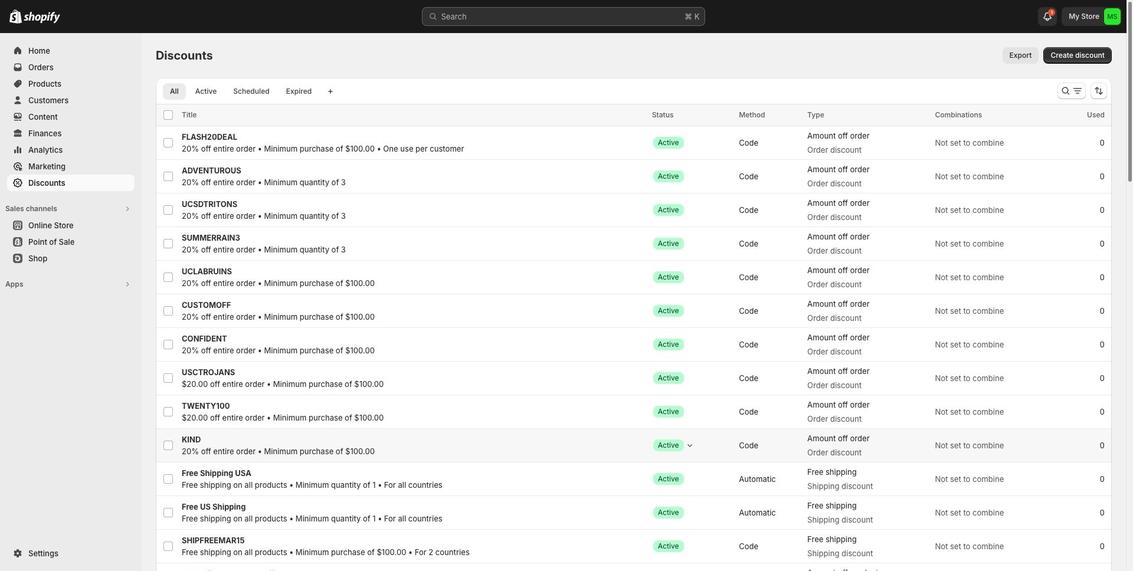 Task type: describe. For each thing, give the bounding box(es) containing it.
shopify image
[[9, 9, 22, 24]]

my store image
[[1105, 8, 1121, 25]]

shopify image
[[24, 12, 60, 24]]



Task type: vqa. For each thing, say whether or not it's contained in the screenshot.
ORDERS link
no



Task type: locate. For each thing, give the bounding box(es) containing it.
tab list
[[161, 83, 321, 100]]



